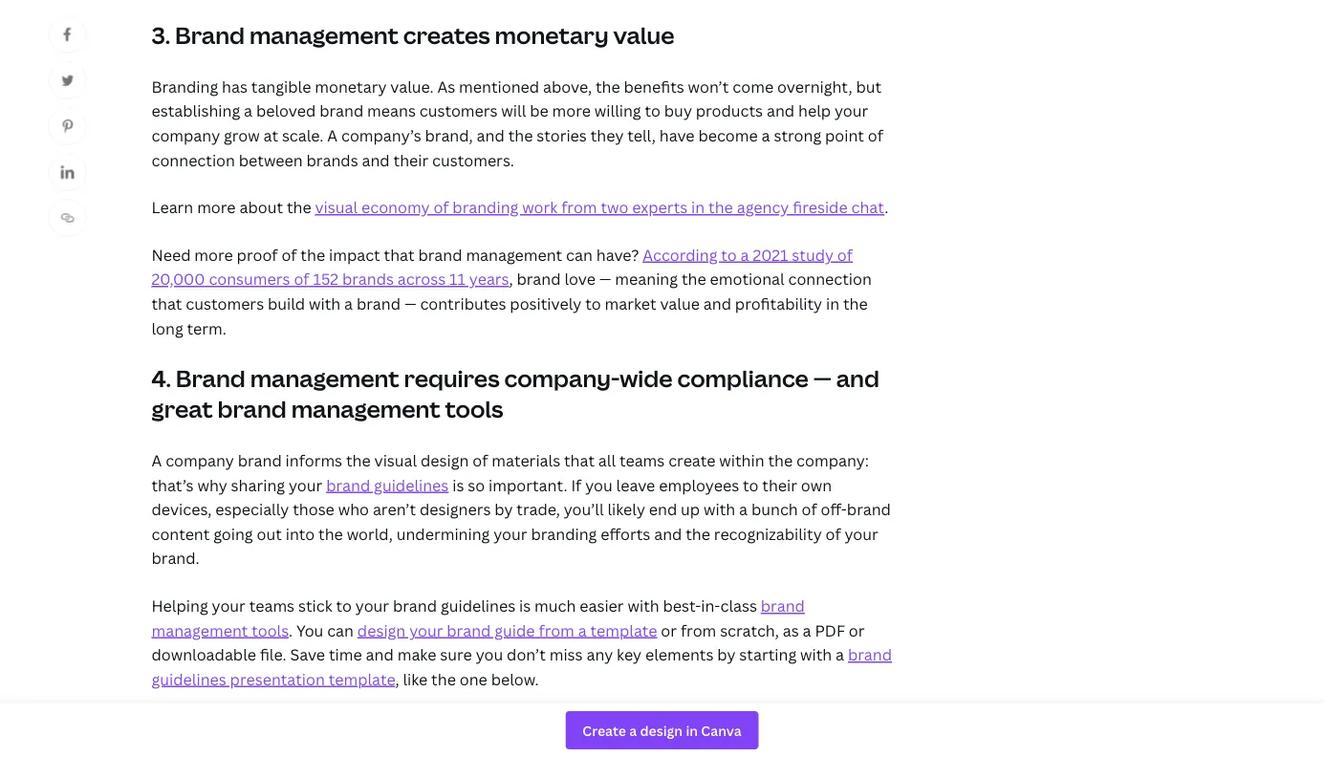 Task type: describe. For each thing, give the bounding box(es) containing it.
need more proof of the impact that brand management can have?
[[152, 244, 643, 265]]

, like the one below.
[[395, 669, 539, 690]]

1 horizontal spatial can
[[566, 244, 593, 265]]

elements
[[646, 645, 714, 665]]

meaning
[[615, 269, 678, 290]]

company:
[[797, 450, 869, 471]]

and up customers.
[[477, 125, 505, 146]]

designers
[[420, 499, 491, 520]]

as
[[438, 76, 456, 97]]

, for like
[[395, 669, 399, 690]]

of down off-
[[826, 524, 842, 544]]

brand management tools link
[[152, 596, 805, 641]]

across
[[398, 269, 446, 290]]

a down pdf
[[836, 645, 845, 665]]

make
[[398, 645, 437, 665]]

tangible
[[251, 76, 311, 97]]

overnight,
[[778, 76, 853, 97]]

connection inside , brand love — meaning the emotional connection that customers build with a brand — contributes positively to market value and profitability in the long term.
[[789, 269, 872, 290]]

3.
[[152, 19, 170, 50]]

informs
[[286, 450, 343, 471]]

own
[[802, 475, 832, 495]]

a inside a company brand informs the visual design of materials that all teams create within the company: that's why sharing your
[[152, 450, 162, 471]]

impact
[[329, 244, 380, 265]]

much
[[535, 596, 576, 616]]

1 horizontal spatial .
[[885, 197, 889, 218]]

and down company's
[[362, 150, 390, 170]]

the up willing
[[596, 76, 621, 97]]

a up miss
[[578, 620, 587, 641]]

of right study
[[838, 244, 853, 265]]

sure
[[440, 645, 472, 665]]

strong
[[774, 125, 822, 146]]

1 vertical spatial is
[[519, 596, 531, 616]]

that inside , brand love — meaning the emotional connection that customers build with a brand — contributes positively to market value and profitability in the long term.
[[152, 293, 182, 314]]

of right economy
[[434, 197, 449, 218]]

your up time
[[356, 596, 389, 616]]

a left strong
[[762, 125, 771, 146]]

helping your teams stick to your brand guidelines is much easier with best-in-class
[[152, 596, 761, 616]]

grow
[[224, 125, 260, 146]]

the right profitability
[[844, 293, 868, 314]]

the down according
[[682, 269, 707, 290]]

market
[[605, 293, 657, 314]]

more for impact
[[195, 244, 233, 265]]

scale.
[[282, 125, 324, 146]]

work
[[523, 197, 558, 218]]

customers inside , brand love — meaning the emotional connection that customers build with a brand — contributes positively to market value and profitability in the long term.
[[186, 293, 264, 314]]

class
[[721, 596, 758, 616]]

efforts
[[601, 524, 651, 544]]

downloadable
[[152, 645, 256, 665]]

brand inside brand management tools
[[761, 596, 805, 616]]

will
[[502, 101, 526, 121]]

they
[[591, 125, 624, 146]]

come
[[733, 76, 774, 97]]

a right as
[[803, 620, 812, 641]]

within
[[720, 450, 765, 471]]

file.
[[260, 645, 287, 665]]

your down trade,
[[494, 524, 528, 544]]

visual inside a company brand informs the visual design of materials that all teams create within the company: that's why sharing your
[[375, 450, 417, 471]]

fireside
[[793, 197, 848, 218]]

tell,
[[628, 125, 656, 146]]

and inside 4. brand management requires company-wide compliance — and great brand management tools
[[837, 363, 880, 394]]

has
[[222, 76, 248, 97]]

0 horizontal spatial visual
[[315, 197, 358, 218]]

the down up
[[686, 524, 711, 544]]

important.
[[489, 475, 568, 495]]

1 vertical spatial teams
[[249, 596, 295, 616]]

0 vertical spatial that
[[384, 244, 415, 265]]

11
[[450, 269, 466, 290]]

consumers
[[209, 269, 290, 290]]

brand inside a company brand informs the visual design of materials that all teams create within the company: that's why sharing your
[[238, 450, 282, 471]]

brand guidelines presentation template link
[[152, 645, 893, 690]]

. you can design your brand guide from a template
[[289, 620, 658, 641]]

, brand love — meaning the emotional connection that customers build with a brand — contributes positively to market value and profitability in the long term.
[[152, 269, 872, 339]]

0 horizontal spatial .
[[289, 620, 293, 641]]

— inside 4. brand management requires company-wide compliance — and great brand management tools
[[814, 363, 832, 394]]

wide
[[620, 363, 673, 394]]

helping
[[152, 596, 208, 616]]

willing
[[595, 101, 642, 121]]

with inside is so important. if you leave employees to their own devices, especially those who aren't designers by trade, you'll likely end up with a bunch of off-brand content going out into the world, undermining your branding efforts and the recognizability of your brand.
[[704, 499, 736, 520]]

1 horizontal spatial monetary
[[495, 19, 609, 50]]

means
[[367, 101, 416, 121]]

all
[[599, 450, 616, 471]]

the left agency
[[709, 197, 734, 218]]

a up grow
[[244, 101, 253, 121]]

branding inside is so important. if you leave employees to their own devices, especially those who aren't designers by trade, you'll likely end up with a bunch of off-brand content going out into the world, undermining your branding efforts and the recognizability of your brand.
[[531, 524, 597, 544]]

learn more about the visual economy of branding work from two experts in the agency fireside chat .
[[152, 197, 889, 218]]

and inside or from scratch, as a pdf or downloadable file. save time and make sure you don't miss any key elements by starting with a
[[366, 645, 394, 665]]

help
[[799, 101, 831, 121]]

build
[[268, 293, 305, 314]]

design inside a company brand informs the visual design of materials that all teams create within the company: that's why sharing your
[[421, 450, 469, 471]]

need
[[152, 244, 191, 265]]

become
[[699, 125, 758, 146]]

to inside , brand love — meaning the emotional connection that customers build with a brand — contributes positively to market value and profitability in the long term.
[[586, 293, 601, 314]]

to inside branding has tangible monetary value. as mentioned above, the benefits won't come overnight, but establishing a beloved brand means customers will be more willing to buy products and help your company grow at scale. a company's brand, and the stories they tell, have become a strong point of connection between brands and their customers.
[[645, 101, 661, 121]]

the down those
[[319, 524, 343, 544]]

of inside branding has tangible monetary value. as mentioned above, the benefits won't come overnight, but establishing a beloved brand means customers will be more willing to buy products and help your company grow at scale. a company's brand, and the stories they tell, have become a strong point of connection between brands and their customers.
[[868, 125, 884, 146]]

brands inside according to a 2021 study of 20,000 consumers of 152 brands across 11 years
[[342, 269, 394, 290]]

into
[[286, 524, 315, 544]]

company-
[[505, 363, 620, 394]]

a inside is so important. if you leave employees to their own devices, especially those who aren't designers by trade, you'll likely end up with a bunch of off-brand content going out into the world, undermining your branding efforts and the recognizability of your brand.
[[740, 499, 748, 520]]

chat
[[852, 197, 885, 218]]

1 or from the left
[[661, 620, 677, 641]]

agency
[[737, 197, 790, 218]]

with left 'best-'
[[628, 596, 660, 616]]

brand inside branding has tangible monetary value. as mentioned above, the benefits won't come overnight, but establishing a beloved brand means customers will be more willing to buy products and help your company grow at scale. a company's brand, and the stories they tell, have become a strong point of connection between brands and their customers.
[[320, 101, 364, 121]]

love
[[565, 269, 596, 290]]

positively
[[510, 293, 582, 314]]

that's
[[152, 475, 194, 495]]

off-
[[821, 499, 847, 520]]

requires
[[404, 363, 500, 394]]

the up 152
[[301, 244, 325, 265]]

compliance
[[678, 363, 809, 394]]

years
[[470, 269, 509, 290]]

3. brand management creates monetary value
[[152, 19, 675, 50]]

more inside branding has tangible monetary value. as mentioned above, the benefits won't come overnight, but establishing a beloved brand means customers will be more willing to buy products and help your company grow at scale. a company's brand, and the stories they tell, have become a strong point of connection between brands and their customers.
[[553, 101, 591, 121]]

the up brand guidelines link
[[346, 450, 371, 471]]

guidelines for brand guidelines
[[374, 475, 449, 495]]

likely
[[608, 499, 646, 520]]

0 horizontal spatial branding
[[453, 197, 519, 218]]

customers.
[[433, 150, 515, 170]]

brand inside brand guidelines presentation template
[[849, 645, 893, 665]]

long
[[152, 318, 183, 339]]

especially
[[216, 499, 289, 520]]

starting
[[740, 645, 797, 665]]

so
[[468, 475, 485, 495]]

visual economy of branding work from two experts in the agency fireside chat link
[[315, 197, 885, 218]]

4.
[[152, 363, 171, 394]]

their inside is so important. if you leave employees to their own devices, especially those who aren't designers by trade, you'll likely end up with a bunch of off-brand content going out into the world, undermining your branding efforts and the recognizability of your brand.
[[763, 475, 798, 495]]

the right about
[[287, 197, 312, 218]]

profitability
[[735, 293, 823, 314]]

proof
[[237, 244, 278, 265]]

1 vertical spatial guidelines
[[441, 596, 516, 616]]

20,000
[[152, 269, 205, 290]]

if
[[572, 475, 582, 495]]

connection inside branding has tangible monetary value. as mentioned above, the benefits won't come overnight, but establishing a beloved brand means customers will be more willing to buy products and help your company grow at scale. a company's brand, and the stories they tell, have become a strong point of connection between brands and their customers.
[[152, 150, 235, 170]]

point
[[826, 125, 865, 146]]



Task type: locate. For each thing, give the bounding box(es) containing it.
great
[[152, 394, 213, 425]]

visual up impact
[[315, 197, 358, 218]]

devices,
[[152, 499, 212, 520]]

to inside according to a 2021 study of 20,000 consumers of 152 brands across 11 years
[[722, 244, 737, 265]]

recognizability
[[714, 524, 822, 544]]

monetary up means
[[315, 76, 387, 97]]

but
[[857, 76, 882, 97]]

stories
[[537, 125, 587, 146]]

2 or from the left
[[849, 620, 865, 641]]

1 horizontal spatial template
[[591, 620, 658, 641]]

establishing
[[152, 101, 240, 121]]

0 horizontal spatial tools
[[252, 620, 289, 641]]

brand inside 4. brand management requires company-wide compliance — and great brand management tools
[[218, 394, 287, 425]]

0 horizontal spatial template
[[329, 669, 395, 690]]

connection down the establishing
[[152, 150, 235, 170]]

with inside , brand love — meaning the emotional connection that customers build with a brand — contributes positively to market value and profitability in the long term.
[[309, 293, 341, 314]]

design up so
[[421, 450, 469, 471]]

management
[[250, 19, 399, 50], [466, 244, 563, 265], [250, 363, 399, 394], [291, 394, 441, 425], [152, 620, 248, 641]]

1 vertical spatial more
[[197, 197, 236, 218]]

company
[[152, 125, 220, 146], [166, 450, 234, 471]]

the right within
[[769, 450, 793, 471]]

one
[[460, 669, 488, 690]]

1 vertical spatial brand
[[176, 363, 246, 394]]

according
[[643, 244, 718, 265]]

brand inside 4. brand management requires company-wide compliance — and great brand management tools
[[176, 363, 246, 394]]

0 vertical spatial template
[[591, 620, 658, 641]]

1 vertical spatial can
[[327, 620, 354, 641]]

more
[[553, 101, 591, 121], [197, 197, 236, 218], [195, 244, 233, 265]]

1 vertical spatial visual
[[375, 450, 417, 471]]

, left like
[[395, 669, 399, 690]]

0 vertical spatial branding
[[453, 197, 519, 218]]

1 vertical spatial company
[[166, 450, 234, 471]]

— down across
[[405, 293, 417, 314]]

a up "that's"
[[152, 450, 162, 471]]

0 horizontal spatial customers
[[186, 293, 264, 314]]

best-
[[663, 596, 701, 616]]

and down the end
[[655, 524, 682, 544]]

experts
[[633, 197, 688, 218]]

brand for 3.
[[175, 19, 245, 50]]

0 horizontal spatial that
[[152, 293, 182, 314]]

to down within
[[743, 475, 759, 495]]

is up guide
[[519, 596, 531, 616]]

template down time
[[329, 669, 395, 690]]

0 vertical spatial tools
[[445, 394, 504, 425]]

according to a 2021 study of 20,000 consumers of 152 brands across 11 years
[[152, 244, 853, 290]]

to
[[645, 101, 661, 121], [722, 244, 737, 265], [586, 293, 601, 314], [743, 475, 759, 495], [336, 596, 352, 616]]

tools up file.
[[252, 620, 289, 641]]

guidelines
[[374, 475, 449, 495], [441, 596, 516, 616], [152, 669, 226, 690]]

1 vertical spatial a
[[152, 450, 162, 471]]

brand
[[175, 19, 245, 50], [176, 363, 246, 394]]

with inside or from scratch, as a pdf or downloadable file. save time and make sure you don't miss any key elements by starting with a
[[801, 645, 833, 665]]

presentation
[[230, 669, 325, 690]]

0 horizontal spatial you
[[476, 645, 503, 665]]

0 horizontal spatial can
[[327, 620, 354, 641]]

0 vertical spatial —
[[600, 269, 612, 290]]

guidelines inside brand guidelines presentation template
[[152, 669, 226, 690]]

a inside branding has tangible monetary value. as mentioned above, the benefits won't come overnight, but establishing a beloved brand means customers will be more willing to buy products and help your company grow at scale. a company's brand, and the stories they tell, have become a strong point of connection between brands and their customers.
[[327, 125, 338, 146]]

0 horizontal spatial in
[[692, 197, 705, 218]]

1 vertical spatial value
[[660, 293, 700, 314]]

as
[[783, 620, 799, 641]]

company down the establishing
[[152, 125, 220, 146]]

teams up leave
[[620, 450, 665, 471]]

and right time
[[366, 645, 394, 665]]

you'll
[[564, 499, 604, 520]]

1 horizontal spatial —
[[600, 269, 612, 290]]

0 horizontal spatial a
[[152, 450, 162, 471]]

by down scratch,
[[718, 645, 736, 665]]

and inside is so important. if you leave employees to their own devices, especially those who aren't designers by trade, you'll likely end up with a bunch of off-brand content going out into the world, undermining your branding efforts and the recognizability of your brand.
[[655, 524, 682, 544]]

0 vertical spatial brand
[[175, 19, 245, 50]]

branding
[[453, 197, 519, 218], [531, 524, 597, 544]]

that inside a company brand informs the visual design of materials that all teams create within the company: that's why sharing your
[[564, 450, 595, 471]]

end
[[649, 499, 678, 520]]

that up long
[[152, 293, 182, 314]]

two
[[601, 197, 629, 218]]

1 horizontal spatial or
[[849, 620, 865, 641]]

1 horizontal spatial tools
[[445, 394, 504, 425]]

company up why
[[166, 450, 234, 471]]

0 vertical spatial their
[[394, 150, 429, 170]]

1 vertical spatial in
[[826, 293, 840, 314]]

management inside brand management tools
[[152, 620, 248, 641]]

0 vertical spatial design
[[421, 450, 469, 471]]

and down emotional
[[704, 293, 732, 314]]

2 vertical spatial more
[[195, 244, 233, 265]]

1 vertical spatial ,
[[395, 669, 399, 690]]

a right 'scale.'
[[327, 125, 338, 146]]

1 vertical spatial branding
[[531, 524, 597, 544]]

a left bunch at the bottom right of page
[[740, 499, 748, 520]]

branding down customers.
[[453, 197, 519, 218]]

by inside or from scratch, as a pdf or downloadable file. save time and make sure you don't miss any key elements by starting with a
[[718, 645, 736, 665]]

1 horizontal spatial ,
[[509, 269, 513, 290]]

from down much
[[539, 620, 575, 641]]

design up make
[[358, 620, 406, 641]]

tools up materials
[[445, 394, 504, 425]]

tools inside brand management tools
[[252, 620, 289, 641]]

pdf
[[815, 620, 846, 641]]

2 vertical spatial that
[[564, 450, 595, 471]]

1 vertical spatial design
[[358, 620, 406, 641]]

1 horizontal spatial in
[[826, 293, 840, 314]]

can up the love
[[566, 244, 593, 265]]

that up across
[[384, 244, 415, 265]]

a inside , brand love — meaning the emotional connection that customers build with a brand — contributes positively to market value and profitability in the long term.
[[345, 293, 353, 314]]

brand for 4.
[[176, 363, 246, 394]]

brands
[[307, 150, 358, 170], [342, 269, 394, 290]]

why
[[197, 475, 227, 495]]

0 vertical spatial connection
[[152, 150, 235, 170]]

brand inside is so important. if you leave employees to their own devices, especially those who aren't designers by trade, you'll likely end up with a bunch of off-brand content going out into the world, undermining your branding efforts and the recognizability of your brand.
[[847, 499, 892, 520]]

to up emotional
[[722, 244, 737, 265]]

to down benefits
[[645, 101, 661, 121]]

customers inside branding has tangible monetary value. as mentioned above, the benefits won't come overnight, but establishing a beloved brand means customers will be more willing to buy products and help your company grow at scale. a company's brand, and the stories they tell, have become a strong point of connection between brands and their customers.
[[420, 101, 498, 121]]

the
[[596, 76, 621, 97], [509, 125, 533, 146], [287, 197, 312, 218], [709, 197, 734, 218], [301, 244, 325, 265], [682, 269, 707, 290], [844, 293, 868, 314], [346, 450, 371, 471], [769, 450, 793, 471], [319, 524, 343, 544], [686, 524, 711, 544], [432, 669, 456, 690]]

you inside is so important. if you leave employees to their own devices, especially those who aren't designers by trade, you'll likely end up with a bunch of off-brand content going out into the world, undermining your branding efforts and the recognizability of your brand.
[[586, 475, 613, 495]]

0 horizontal spatial their
[[394, 150, 429, 170]]

company inside branding has tangible monetary value. as mentioned above, the benefits won't come overnight, but establishing a beloved brand means customers will be more willing to buy products and help your company grow at scale. a company's brand, and the stories they tell, have become a strong point of connection between brands and their customers.
[[152, 125, 220, 146]]

0 vertical spatial company
[[152, 125, 220, 146]]

in-
[[701, 596, 721, 616]]

0 vertical spatial monetary
[[495, 19, 609, 50]]

and inside , brand love — meaning the emotional connection that customers build with a brand — contributes positively to market value and profitability in the long term.
[[704, 293, 732, 314]]

0 horizontal spatial ,
[[395, 669, 399, 690]]

emotional
[[710, 269, 785, 290]]

of right 'point' on the top right of page
[[868, 125, 884, 146]]

according to a 2021 study of 20,000 consumers of 152 brands across 11 years link
[[152, 244, 853, 290]]

1 vertical spatial —
[[405, 293, 417, 314]]

1 vertical spatial monetary
[[315, 76, 387, 97]]

the down will
[[509, 125, 533, 146]]

term.
[[187, 318, 227, 339]]

with right up
[[704, 499, 736, 520]]

1 vertical spatial their
[[763, 475, 798, 495]]

of left 152
[[294, 269, 310, 290]]

1 vertical spatial tools
[[252, 620, 289, 641]]

0 vertical spatial ,
[[509, 269, 513, 290]]

. left you
[[289, 620, 293, 641]]

easier
[[580, 596, 624, 616]]

at
[[264, 125, 278, 146]]

to down the love
[[586, 293, 601, 314]]

brand right 4.
[[176, 363, 246, 394]]

brand right 3. on the left of the page
[[175, 19, 245, 50]]

monetary up above,
[[495, 19, 609, 50]]

and up company:
[[837, 363, 880, 394]]

who
[[338, 499, 369, 520]]

or up elements
[[661, 620, 677, 641]]

1 horizontal spatial branding
[[531, 524, 597, 544]]

, inside , brand love — meaning the emotional connection that customers build with a brand — contributes positively to market value and profitability in the long term.
[[509, 269, 513, 290]]

of left off-
[[802, 499, 818, 520]]

0 horizontal spatial by
[[495, 499, 513, 520]]

tools inside 4. brand management requires company-wide compliance — and great brand management tools
[[445, 394, 504, 425]]

buy
[[665, 101, 692, 121]]

0 vertical spatial .
[[885, 197, 889, 218]]

from
[[562, 197, 597, 218], [539, 620, 575, 641], [681, 620, 717, 641]]

0 vertical spatial can
[[566, 244, 593, 265]]

design your brand guide from a template link
[[358, 620, 658, 641]]

customers up term.
[[186, 293, 264, 314]]

of inside a company brand informs the visual design of materials that all teams create within the company: that's why sharing your
[[473, 450, 488, 471]]

2 vertical spatial guidelines
[[152, 669, 226, 690]]

more for economy
[[197, 197, 236, 218]]

0 vertical spatial by
[[495, 499, 513, 520]]

don't
[[507, 645, 546, 665]]

or from scratch, as a pdf or downloadable file. save time and make sure you don't miss any key elements by starting with a
[[152, 620, 865, 665]]

0 horizontal spatial connection
[[152, 150, 235, 170]]

. right fireside
[[885, 197, 889, 218]]

about
[[240, 197, 283, 218]]

have?
[[597, 244, 639, 265]]

to inside is so important. if you leave employees to their own devices, especially those who aren't designers by trade, you'll likely end up with a bunch of off-brand content going out into the world, undermining your branding efforts and the recognizability of your brand.
[[743, 475, 759, 495]]

0 vertical spatial more
[[553, 101, 591, 121]]

visual up brand guidelines link
[[375, 450, 417, 471]]

brands down 'scale.'
[[307, 150, 358, 170]]

a inside according to a 2021 study of 20,000 consumers of 152 brands across 11 years
[[741, 244, 750, 265]]

their up bunch at the bottom right of page
[[763, 475, 798, 495]]

1 horizontal spatial customers
[[420, 101, 498, 121]]

1 horizontal spatial their
[[763, 475, 798, 495]]

by down the important.
[[495, 499, 513, 520]]

monetary inside branding has tangible monetary value. as mentioned above, the benefits won't come overnight, but establishing a beloved brand means customers will be more willing to buy products and help your company grow at scale. a company's brand, and the stories they tell, have become a strong point of connection between brands and their customers.
[[315, 76, 387, 97]]

1 horizontal spatial is
[[519, 596, 531, 616]]

1 vertical spatial brands
[[342, 269, 394, 290]]

won't
[[688, 76, 729, 97]]

teams left stick in the bottom of the page
[[249, 596, 295, 616]]

1 vertical spatial template
[[329, 669, 395, 690]]

brand management tools
[[152, 596, 805, 641]]

in down study
[[826, 293, 840, 314]]

benefits
[[624, 76, 685, 97]]

you right if
[[586, 475, 613, 495]]

— right the love
[[600, 269, 612, 290]]

template up the key
[[591, 620, 658, 641]]

2 horizontal spatial that
[[564, 450, 595, 471]]

in inside , brand love — meaning the emotional connection that customers build with a brand — contributes positively to market value and profitability in the long term.
[[826, 293, 840, 314]]

beloved
[[256, 101, 316, 121]]

1 horizontal spatial by
[[718, 645, 736, 665]]

2 horizontal spatial —
[[814, 363, 832, 394]]

from inside or from scratch, as a pdf or downloadable file. save time and make sure you don't miss any key elements by starting with a
[[681, 620, 717, 641]]

branding has tangible monetary value. as mentioned above, the benefits won't come overnight, but establishing a beloved brand means customers will be more willing to buy products and help your company grow at scale. a company's brand, and the stories they tell, have become a strong point of connection between brands and their customers.
[[152, 76, 884, 170]]

of
[[868, 125, 884, 146], [434, 197, 449, 218], [282, 244, 297, 265], [838, 244, 853, 265], [294, 269, 310, 290], [473, 450, 488, 471], [802, 499, 818, 520], [826, 524, 842, 544]]

of up so
[[473, 450, 488, 471]]

by inside is so important. if you leave employees to their own devices, especially those who aren't designers by trade, you'll likely end up with a bunch of off-brand content going out into the world, undermining your branding efforts and the recognizability of your brand.
[[495, 499, 513, 520]]

customers
[[420, 101, 498, 121], [186, 293, 264, 314]]

economy
[[362, 197, 430, 218]]

branding down you'll
[[531, 524, 597, 544]]

guidelines up aren't
[[374, 475, 449, 495]]

branding
[[152, 76, 218, 97]]

1 horizontal spatial visual
[[375, 450, 417, 471]]

from down in-
[[681, 620, 717, 641]]

can up time
[[327, 620, 354, 641]]

the down sure
[[432, 669, 456, 690]]

0 horizontal spatial monetary
[[315, 76, 387, 97]]

,
[[509, 269, 513, 290], [395, 669, 399, 690]]

0 vertical spatial value
[[614, 19, 675, 50]]

or right pdf
[[849, 620, 865, 641]]

your up those
[[289, 475, 323, 495]]

with down pdf
[[801, 645, 833, 665]]

1 horizontal spatial you
[[586, 475, 613, 495]]

152
[[313, 269, 339, 290]]

teams inside a company brand informs the visual design of materials that all teams create within the company: that's why sharing your
[[620, 450, 665, 471]]

any
[[587, 645, 613, 665]]

a company brand informs the visual design of materials that all teams create within the company: that's why sharing your
[[152, 450, 869, 495]]

0 vertical spatial you
[[586, 475, 613, 495]]

2 brand from the top
[[176, 363, 246, 394]]

be
[[530, 101, 549, 121]]

1 horizontal spatial a
[[327, 125, 338, 146]]

value
[[614, 19, 675, 50], [660, 293, 700, 314]]

to right stick in the bottom of the page
[[336, 596, 352, 616]]

0 vertical spatial teams
[[620, 450, 665, 471]]

customers up brand,
[[420, 101, 498, 121]]

0 vertical spatial is
[[453, 475, 464, 495]]

is inside is so important. if you leave employees to their own devices, especially those who aren't designers by trade, you'll likely end up with a bunch of off-brand content going out into the world, undermining your branding efforts and the recognizability of your brand.
[[453, 475, 464, 495]]

and
[[767, 101, 795, 121], [477, 125, 505, 146], [362, 150, 390, 170], [704, 293, 732, 314], [837, 363, 880, 394], [655, 524, 682, 544], [366, 645, 394, 665]]

create
[[669, 450, 716, 471]]

guidelines up . you can design your brand guide from a template
[[441, 596, 516, 616]]

and up strong
[[767, 101, 795, 121]]

from left two
[[562, 197, 597, 218]]

you up one
[[476, 645, 503, 665]]

value inside , brand love — meaning the emotional connection that customers build with a brand — contributes positively to market value and profitability in the long term.
[[660, 293, 700, 314]]

your right the 'helping'
[[212, 596, 246, 616]]

guidelines for brand guidelines presentation template
[[152, 669, 226, 690]]

your inside branding has tangible monetary value. as mentioned above, the benefits won't come overnight, but establishing a beloved brand means customers will be more willing to buy products and help your company grow at scale. a company's brand, and the stories they tell, have become a strong point of connection between brands and their customers.
[[835, 101, 869, 121]]

materials
[[492, 450, 561, 471]]

a up emotional
[[741, 244, 750, 265]]

that up if
[[564, 450, 595, 471]]

you inside or from scratch, as a pdf or downloadable file. save time and make sure you don't miss any key elements by starting with a
[[476, 645, 503, 665]]

1 horizontal spatial that
[[384, 244, 415, 265]]

your down off-
[[845, 524, 879, 544]]

their down company's
[[394, 150, 429, 170]]

0 vertical spatial customers
[[420, 101, 498, 121]]

0 vertical spatial brands
[[307, 150, 358, 170]]

their inside branding has tangible monetary value. as mentioned above, the benefits won't come overnight, but establishing a beloved brand means customers will be more willing to buy products and help your company grow at scale. a company's brand, and the stories they tell, have become a strong point of connection between brands and their customers.
[[394, 150, 429, 170]]

0 horizontal spatial design
[[358, 620, 406, 641]]

0 vertical spatial guidelines
[[374, 475, 449, 495]]

1 horizontal spatial connection
[[789, 269, 872, 290]]

brand guidelines
[[326, 475, 449, 495]]

in
[[692, 197, 705, 218], [826, 293, 840, 314]]

more right learn
[[197, 197, 236, 218]]

brands inside branding has tangible monetary value. as mentioned above, the benefits won't come overnight, but establishing a beloved brand means customers will be more willing to buy products and help your company grow at scale. a company's brand, and the stories they tell, have become a strong point of connection between brands and their customers.
[[307, 150, 358, 170]]

your up 'point' on the top right of page
[[835, 101, 869, 121]]

1 vertical spatial you
[[476, 645, 503, 665]]

your inside a company brand informs the visual design of materials that all teams create within the company: that's why sharing your
[[289, 475, 323, 495]]

more down above,
[[553, 101, 591, 121]]

1 vertical spatial .
[[289, 620, 293, 641]]

1 horizontal spatial design
[[421, 450, 469, 471]]

1 vertical spatial that
[[152, 293, 182, 314]]

0 horizontal spatial or
[[661, 620, 677, 641]]

of right proof
[[282, 244, 297, 265]]

0 horizontal spatial —
[[405, 293, 417, 314]]

0 vertical spatial a
[[327, 125, 338, 146]]

products
[[696, 101, 764, 121]]

is left so
[[453, 475, 464, 495]]

in right the experts
[[692, 197, 705, 218]]

connection down study
[[789, 269, 872, 290]]

0 horizontal spatial is
[[453, 475, 464, 495]]

between
[[239, 150, 303, 170]]

0 vertical spatial visual
[[315, 197, 358, 218]]

study
[[792, 244, 834, 265]]

above,
[[543, 76, 592, 97]]

1 horizontal spatial teams
[[620, 450, 665, 471]]

2 vertical spatial —
[[814, 363, 832, 394]]

1 vertical spatial by
[[718, 645, 736, 665]]

1 brand from the top
[[175, 19, 245, 50]]

brands down impact
[[342, 269, 394, 290]]

, for brand
[[509, 269, 513, 290]]

by
[[495, 499, 513, 520], [718, 645, 736, 665]]

0 horizontal spatial teams
[[249, 596, 295, 616]]

1 vertical spatial connection
[[789, 269, 872, 290]]

company inside a company brand informs the visual design of materials that all teams create within the company: that's why sharing your
[[166, 450, 234, 471]]

more right need
[[195, 244, 233, 265]]

1 vertical spatial customers
[[186, 293, 264, 314]]

a down impact
[[345, 293, 353, 314]]

time
[[329, 645, 362, 665]]

your up make
[[410, 620, 443, 641]]

that
[[384, 244, 415, 265], [152, 293, 182, 314], [564, 450, 595, 471]]

guidelines down downloadable
[[152, 669, 226, 690]]

0 vertical spatial in
[[692, 197, 705, 218]]

up
[[681, 499, 700, 520]]

template inside brand guidelines presentation template
[[329, 669, 395, 690]]

world,
[[347, 524, 393, 544]]

creates
[[403, 19, 491, 50]]



Task type: vqa. For each thing, say whether or not it's contained in the screenshot.
by inside is so important. If you leave employees to their own devices, especially those who aren't designers by trade, you'll likely end up with a bunch of off-brand content going out into the world, undermining your branding efforts and the recognizability of your brand.
yes



